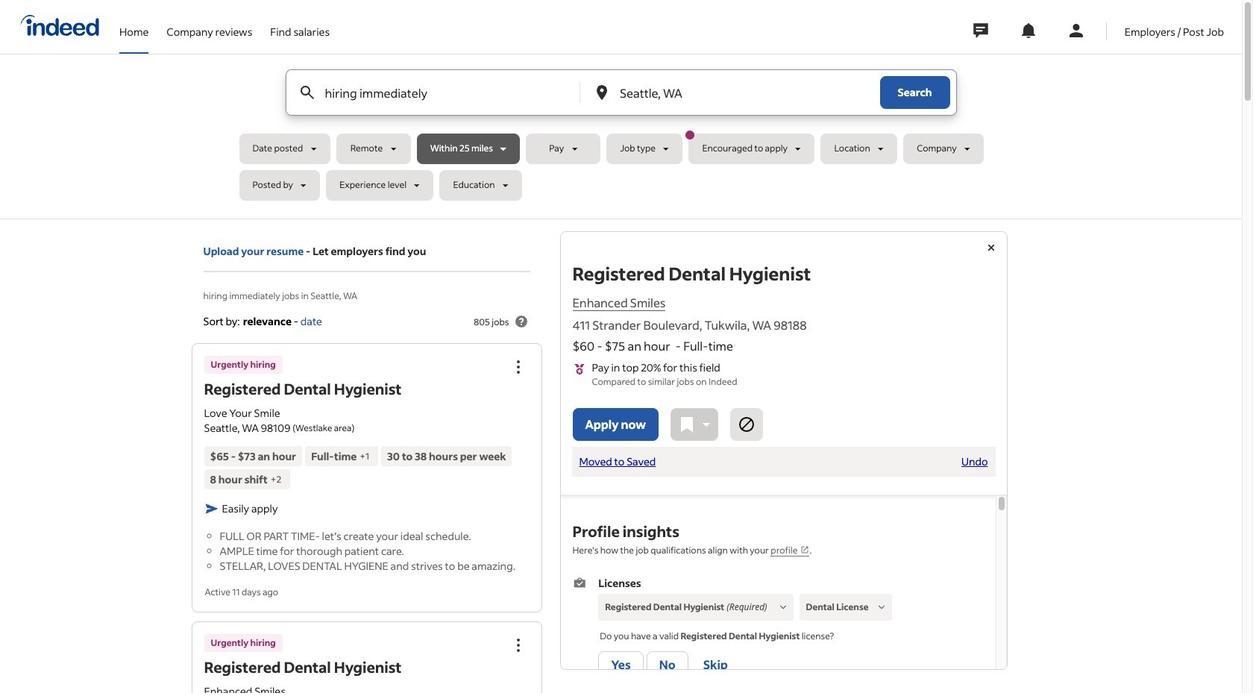 Task type: vqa. For each thing, say whether or not it's contained in the screenshot.
profile (opens in a new window) image
yes



Task type: describe. For each thing, give the bounding box(es) containing it.
2 job actions for registered dental hygienist is collapsed image from the top
[[509, 636, 527, 654]]

missing qualification image
[[776, 601, 790, 614]]

1 job actions for registered dental hygienist is collapsed image from the top
[[509, 358, 527, 376]]

notifications unread count 0 image
[[1020, 22, 1038, 40]]

profile (opens in a new window) image
[[801, 545, 810, 554]]

help icon image
[[512, 313, 530, 330]]

Edit location text field
[[617, 70, 850, 115]]



Task type: locate. For each thing, give the bounding box(es) containing it.
licenses group
[[573, 575, 984, 681]]

None search field
[[239, 69, 1003, 207]]

messages unread count 0 image
[[971, 16, 991, 46]]

missing qualification image
[[875, 601, 888, 614]]

0 vertical spatial job actions for registered dental hygienist is collapsed image
[[509, 358, 527, 376]]

search: Job title, keywords, or company text field
[[322, 70, 555, 115]]

close job details image
[[982, 239, 1000, 257]]

1 vertical spatial job actions for registered dental hygienist is collapsed image
[[509, 636, 527, 654]]

not interested image
[[738, 416, 756, 433]]

job actions for registered dental hygienist is collapsed image
[[509, 358, 527, 376], [509, 636, 527, 654]]



